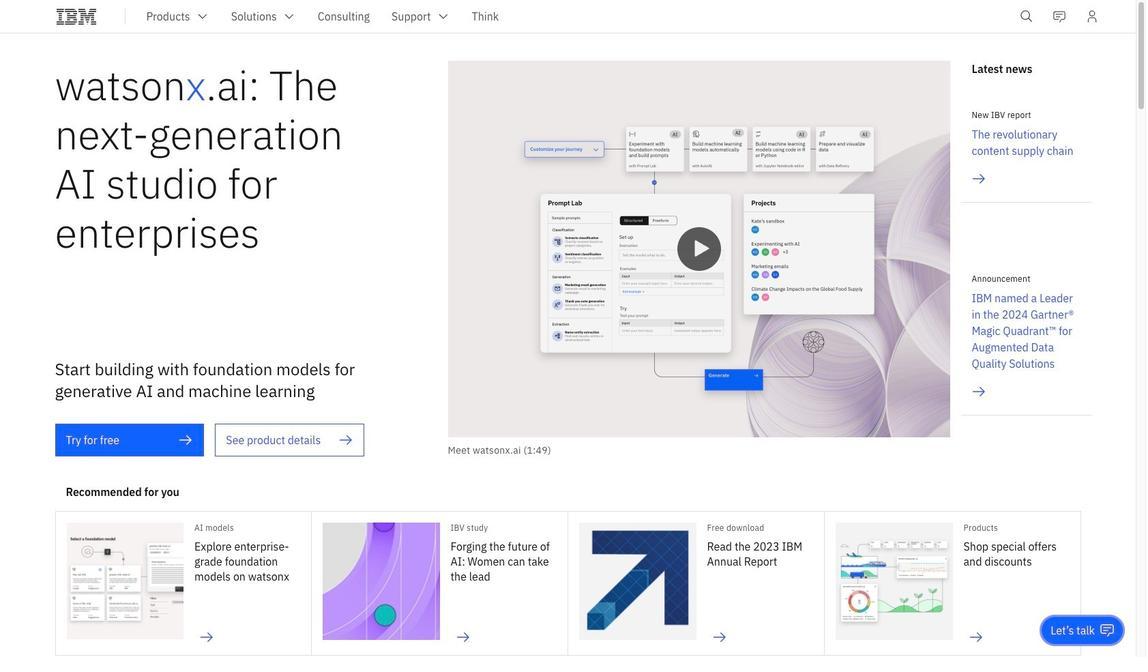 Task type: locate. For each thing, give the bounding box(es) containing it.
let's talk element
[[1051, 623, 1095, 638]]



Task type: vqa. For each thing, say whether or not it's contained in the screenshot.
Let'S Talk element in the right of the page
yes



